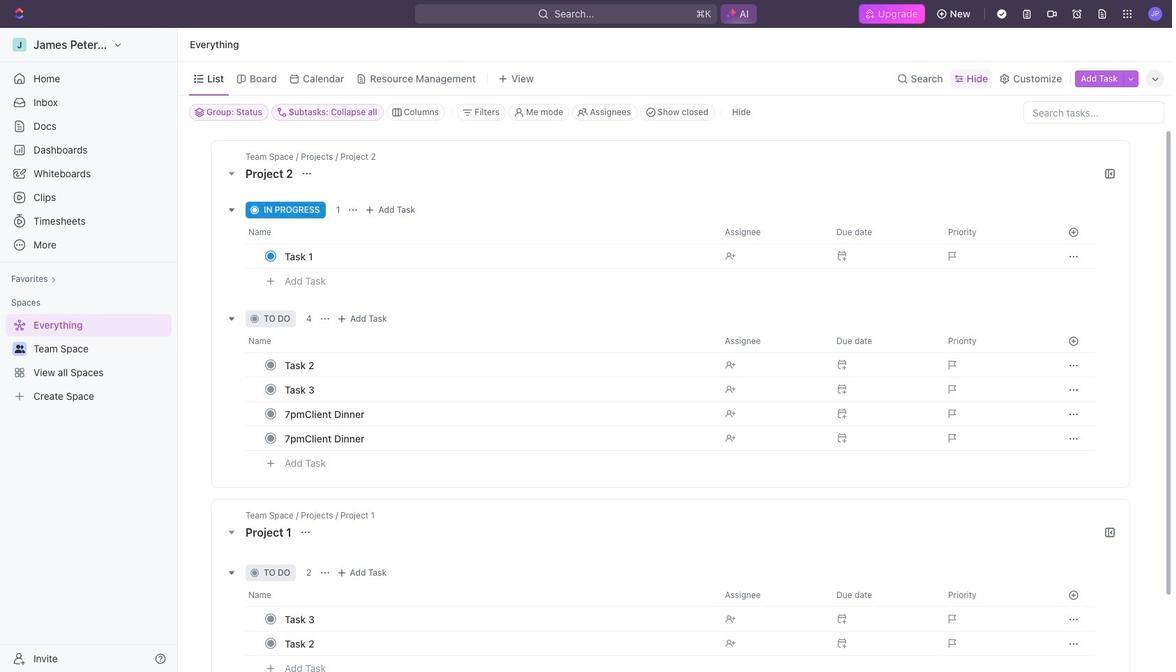 Task type: vqa. For each thing, say whether or not it's contained in the screenshot.
user group icon
yes



Task type: describe. For each thing, give the bounding box(es) containing it.
james peterson's workspace, , element
[[13, 38, 27, 52]]

sidebar navigation
[[0, 28, 181, 672]]



Task type: locate. For each thing, give the bounding box(es) containing it.
Search tasks... text field
[[1025, 102, 1164, 123]]

2 set priority image from the top
[[940, 353, 1052, 378]]

user group image
[[14, 345, 25, 353]]

set priority image
[[940, 244, 1052, 269], [940, 353, 1052, 378], [940, 377, 1052, 402], [940, 401, 1052, 427], [940, 426, 1052, 451]]

4 set priority image from the top
[[940, 401, 1052, 427]]

5 set priority image from the top
[[940, 426, 1052, 451]]

tree inside sidebar navigation
[[6, 314, 172, 408]]

3 set priority image from the top
[[940, 377, 1052, 402]]

1 set priority image from the top
[[940, 244, 1052, 269]]

tree
[[6, 314, 172, 408]]



